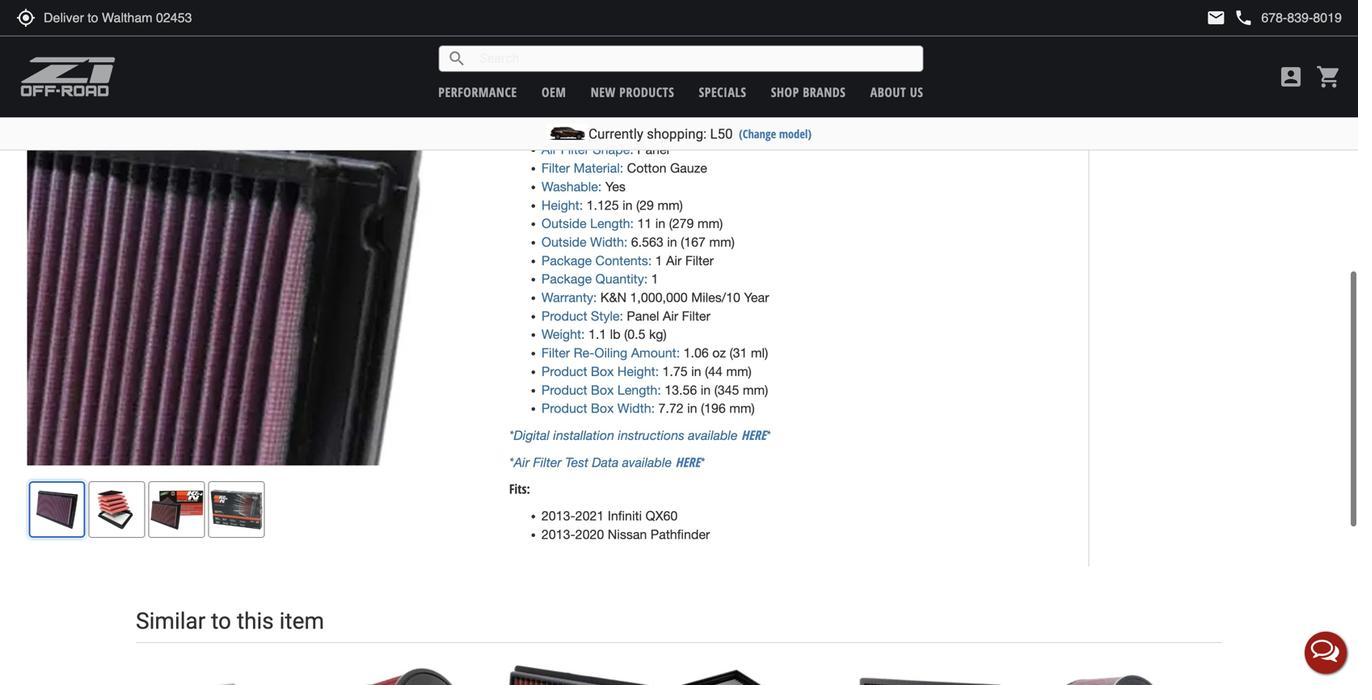 Task type: locate. For each thing, give the bounding box(es) containing it.
0 horizontal spatial here link
[[676, 453, 701, 471]]

1 box from the top
[[591, 364, 614, 379]]

shop
[[771, 83, 800, 101]]

2 box from the top
[[591, 382, 614, 397]]

about
[[871, 83, 907, 101]]

0 vertical spatial package
[[542, 253, 592, 268]]

air down (167
[[666, 253, 682, 268]]

1 2013- from the top
[[542, 508, 576, 523]]

length: up 7.72
[[618, 382, 661, 397]]

warranty
[[660, 89, 710, 104]]

mm) down (345 in the right of the page
[[730, 401, 755, 416]]

2 product from the top
[[542, 364, 588, 379]]

driving
[[906, 52, 945, 67]]

0 vertical spatial 2013-
[[542, 508, 576, 523]]

in left the all
[[635, 70, 645, 85]]

13.56
[[665, 382, 697, 397]]

filter right '*air'
[[533, 454, 562, 470]]

highway
[[855, 52, 903, 67]]

2013- down 2021
[[542, 527, 576, 542]]

2 vertical spatial air
[[663, 308, 679, 323]]

1 vertical spatial here
[[676, 453, 701, 471]]

1 vertical spatial 2013-
[[542, 527, 576, 542]]

in inside 10-year/million mile limited warranty only needs cleaning every 50,000 miles under normal highway driving conditions emissions legal in all 50 states will not void vehicle warranty
[[635, 70, 645, 85]]

1 vertical spatial package
[[542, 272, 592, 286]]

panel
[[637, 142, 670, 157], [627, 308, 660, 323]]

1 vertical spatial height:
[[618, 364, 659, 379]]

panel up (0.5
[[627, 308, 660, 323]]

mm) right (345 in the right of the page
[[743, 382, 769, 397]]

specials link
[[699, 83, 747, 101]]

*air
[[509, 454, 530, 470]]

0 horizontal spatial *
[[701, 454, 705, 470]]

outside
[[542, 216, 587, 231], [542, 235, 587, 250]]

air down specifications:
[[542, 142, 557, 157]]

box
[[591, 364, 614, 379], [591, 382, 614, 397], [591, 401, 614, 416]]

products
[[620, 83, 675, 101]]

emissions
[[542, 70, 601, 85]]

0 vertical spatial box
[[591, 364, 614, 379]]

1 horizontal spatial here link
[[742, 426, 767, 444]]

air down '1,000,000'
[[663, 308, 679, 323]]

fits:
[[509, 480, 530, 498]]

amount:
[[631, 345, 680, 360]]

contents:
[[596, 253, 652, 268]]

*air filter test data available here *
[[509, 453, 705, 471]]

test
[[566, 454, 589, 470]]

11
[[638, 216, 652, 231]]

product
[[542, 308, 588, 323], [542, 364, 588, 379], [542, 382, 588, 397], [542, 401, 588, 416]]

mail phone
[[1207, 8, 1254, 28]]

1 vertical spatial *
[[701, 454, 705, 470]]

filter down (167
[[686, 253, 714, 268]]

2 vertical spatial box
[[591, 401, 614, 416]]

50
[[665, 70, 679, 85]]

height: down amount:
[[618, 364, 659, 379]]

(44
[[705, 364, 723, 379]]

0 vertical spatial outside
[[542, 216, 587, 231]]

1.125
[[587, 198, 619, 213]]

needs
[[572, 52, 607, 67]]

0 horizontal spatial available
[[623, 454, 672, 470]]

available down (196
[[689, 427, 738, 443]]

outside down the 1.125
[[542, 235, 587, 250]]

shop brands link
[[771, 83, 846, 101]]

available down 'instructions'
[[623, 454, 672, 470]]

0 vertical spatial available
[[689, 427, 738, 443]]

width: up the *digital installation instructions available here *
[[618, 401, 655, 416]]

in left (44 at right bottom
[[692, 364, 702, 379]]

0 vertical spatial width:
[[590, 235, 628, 250]]

0 vertical spatial here link
[[742, 426, 767, 444]]

2 2013- from the top
[[542, 527, 576, 542]]

(196
[[701, 401, 726, 416]]

width:
[[590, 235, 628, 250], [618, 401, 655, 416]]

0 vertical spatial air
[[542, 142, 557, 157]]

1.1
[[589, 327, 607, 342]]

7.72
[[659, 401, 684, 416]]

1 vertical spatial available
[[623, 454, 672, 470]]

mail
[[1207, 8, 1227, 28]]

available inside "*air filter test data available here *"
[[623, 454, 672, 470]]

outside down "washable:"
[[542, 216, 587, 231]]

void
[[588, 89, 613, 104]]

2013- up 2020
[[542, 508, 576, 523]]

panel up cotton
[[637, 142, 670, 157]]

k&n
[[601, 290, 627, 305]]

1 outside from the top
[[542, 216, 587, 231]]

in right the 11
[[656, 216, 666, 231]]

1,000,000
[[631, 290, 688, 305]]

account_box
[[1279, 64, 1305, 90]]

0 vertical spatial *
[[767, 427, 771, 443]]

1
[[656, 253, 663, 268], [652, 272, 659, 286]]

filter down the weight:
[[542, 345, 570, 360]]

1 horizontal spatial *
[[767, 427, 771, 443]]

filter up "washable:"
[[542, 161, 570, 176]]

length: down the 1.125
[[590, 216, 634, 231]]

installation
[[554, 427, 615, 443]]

oem
[[542, 83, 566, 101]]

3 product from the top
[[542, 382, 588, 397]]

all
[[648, 70, 661, 85]]

year/million
[[561, 33, 628, 48]]

performance link
[[439, 83, 517, 101]]

1 vertical spatial here link
[[676, 453, 701, 471]]

in
[[635, 70, 645, 85], [623, 198, 633, 213], [656, 216, 666, 231], [667, 235, 678, 250], [692, 364, 702, 379], [701, 382, 711, 397], [688, 401, 698, 416]]

gauze
[[671, 161, 708, 176]]

new products
[[591, 83, 675, 101]]

(change model) link
[[739, 126, 812, 142]]

filter down "miles/10"
[[682, 308, 711, 323]]

cotton
[[627, 161, 667, 176]]

3 box from the top
[[591, 401, 614, 416]]

here link
[[742, 426, 767, 444], [676, 453, 701, 471]]

0 vertical spatial panel
[[637, 142, 670, 157]]

warranty:
[[542, 290, 597, 305]]

6.563
[[632, 235, 664, 250]]

shop brands
[[771, 83, 846, 101]]

10-year/million mile limited warranty only needs cleaning every 50,000 miles under normal highway driving conditions emissions legal in all 50 states will not void vehicle warranty
[[542, 33, 1009, 104]]

weight:
[[542, 327, 585, 342]]

1 product from the top
[[542, 308, 588, 323]]

model)
[[779, 126, 812, 142]]

1 vertical spatial outside
[[542, 235, 587, 250]]

1 horizontal spatial available
[[689, 427, 738, 443]]

shopping:
[[647, 126, 707, 142]]

to
[[211, 608, 231, 635]]

currently
[[589, 126, 644, 142]]

height: down "washable:"
[[542, 198, 583, 213]]

1 vertical spatial width:
[[618, 401, 655, 416]]

0 vertical spatial height:
[[542, 198, 583, 213]]

my_location
[[16, 8, 36, 28]]

air
[[542, 142, 557, 157], [666, 253, 682, 268], [663, 308, 679, 323]]

width: up contents:
[[590, 235, 628, 250]]

0 horizontal spatial height:
[[542, 198, 583, 213]]

1 vertical spatial panel
[[627, 308, 660, 323]]

search
[[448, 49, 467, 68]]

available inside the *digital installation instructions available here *
[[689, 427, 738, 443]]

2013-
[[542, 508, 576, 523], [542, 527, 576, 542]]

1 down 6.563
[[656, 253, 663, 268]]

1 vertical spatial box
[[591, 382, 614, 397]]

brands
[[803, 83, 846, 101]]

here
[[742, 426, 767, 444], [676, 453, 701, 471]]

legal
[[604, 70, 631, 85]]

new products link
[[591, 83, 675, 101]]

will
[[542, 89, 562, 104]]

1 up '1,000,000'
[[652, 272, 659, 286]]

0 vertical spatial here
[[742, 426, 767, 444]]

mm)
[[658, 198, 683, 213], [698, 216, 723, 231], [710, 235, 735, 250], [727, 364, 752, 379], [743, 382, 769, 397], [730, 401, 755, 416]]

filter
[[561, 142, 590, 157], [542, 161, 570, 176], [686, 253, 714, 268], [682, 308, 711, 323], [542, 345, 570, 360], [533, 454, 562, 470]]

infiniti
[[608, 508, 642, 523]]

*digital
[[509, 427, 550, 443]]

*
[[767, 427, 771, 443], [701, 454, 705, 470]]

in down (279
[[667, 235, 678, 250]]



Task type: describe. For each thing, give the bounding box(es) containing it.
mm) down (31
[[727, 364, 752, 379]]

50,000
[[697, 52, 737, 67]]

style:
[[591, 308, 624, 323]]

filter up material:
[[561, 142, 590, 157]]

(279
[[669, 216, 694, 231]]

qx60
[[646, 508, 678, 523]]

miles
[[741, 52, 771, 67]]

10-
[[542, 33, 561, 48]]

2 outside from the top
[[542, 235, 587, 250]]

4 product from the top
[[542, 401, 588, 416]]

only
[[542, 52, 568, 67]]

2021
[[576, 508, 604, 523]]

oem link
[[542, 83, 566, 101]]

performance
[[439, 83, 517, 101]]

mail link
[[1207, 8, 1227, 28]]

instructions
[[618, 427, 685, 443]]

year
[[744, 290, 770, 305]]

mm) up (167
[[698, 216, 723, 231]]

1.75
[[663, 364, 688, 379]]

quantity:
[[596, 272, 648, 286]]

yes
[[606, 179, 626, 194]]

1 horizontal spatial here
[[742, 426, 767, 444]]

1 package from the top
[[542, 253, 592, 268]]

0 horizontal spatial here
[[676, 453, 701, 471]]

oiling
[[595, 345, 628, 360]]

this
[[237, 608, 274, 635]]

about us
[[871, 83, 924, 101]]

kg)
[[649, 327, 667, 342]]

0 vertical spatial 1
[[656, 253, 663, 268]]

re-
[[574, 345, 595, 360]]

l50
[[710, 126, 733, 142]]

air filter shape: panel filter material: cotton gauze washable: yes height: 1.125 in (29 mm) outside length: 11 in (279 mm) outside width: 6.563 in (167 mm) package contents: 1 air filter package quantity: 1 warranty: k&n 1,000,000 miles/10 year product style: panel air filter weight: 1.1 lb (0.5 kg) filter re-oiling amount: 1.06 oz (31 ml) product box height: 1.75 in (44 mm) product box length: 13.56 in (345 mm) product box width: 7.72 in (196 mm)
[[542, 142, 770, 416]]

1 vertical spatial 1
[[652, 272, 659, 286]]

every
[[663, 52, 694, 67]]

in left (196
[[688, 401, 698, 416]]

oz
[[713, 345, 726, 360]]

mm) up (279
[[658, 198, 683, 213]]

in left (29 at the left of page
[[623, 198, 633, 213]]

(167
[[681, 235, 706, 250]]

phone
[[1235, 8, 1254, 28]]

miles/10
[[692, 290, 741, 305]]

about us link
[[871, 83, 924, 101]]

1 vertical spatial length:
[[618, 382, 661, 397]]

phone link
[[1235, 8, 1343, 28]]

(29
[[637, 198, 654, 213]]

* inside "*air filter test data available here *"
[[701, 454, 705, 470]]

filter inside "*air filter test data available here *"
[[533, 454, 562, 470]]

pathfinder
[[651, 527, 710, 542]]

here link for here
[[676, 453, 701, 471]]

shopping_cart link
[[1313, 64, 1343, 90]]

2013-2021 infiniti qx60 2013-2020 nissan pathfinder
[[542, 508, 710, 542]]

Search search field
[[467, 46, 923, 71]]

under
[[774, 52, 808, 67]]

* inside the *digital installation instructions available here *
[[767, 427, 771, 443]]

(0.5
[[625, 327, 646, 342]]

2 package from the top
[[542, 272, 592, 286]]

1 vertical spatial air
[[666, 253, 682, 268]]

z1 motorsports logo image
[[20, 57, 116, 97]]

states
[[683, 70, 720, 85]]

in up (196
[[701, 382, 711, 397]]

warranty
[[706, 33, 757, 48]]

(change
[[739, 126, 777, 142]]

(345
[[715, 382, 740, 397]]

limited
[[659, 33, 702, 48]]

ml)
[[751, 345, 769, 360]]

specifications:
[[509, 114, 582, 131]]

us
[[910, 83, 924, 101]]

currently shopping: l50 (change model)
[[589, 126, 812, 142]]

0 vertical spatial length:
[[590, 216, 634, 231]]

conditions
[[949, 52, 1009, 67]]

normal
[[811, 52, 851, 67]]

lb
[[610, 327, 621, 342]]

vehicle
[[616, 89, 657, 104]]

here link for *
[[742, 426, 767, 444]]

(31
[[730, 345, 748, 360]]

item
[[280, 608, 324, 635]]

not
[[566, 89, 585, 104]]

shape:
[[593, 142, 634, 157]]

account_box link
[[1275, 64, 1309, 90]]

nissan
[[608, 527, 647, 542]]

1.06
[[684, 345, 709, 360]]

new
[[591, 83, 616, 101]]

mm) right (167
[[710, 235, 735, 250]]

washable:
[[542, 179, 602, 194]]

1 horizontal spatial height:
[[618, 364, 659, 379]]



Task type: vqa. For each thing, say whether or not it's contained in the screenshot.


